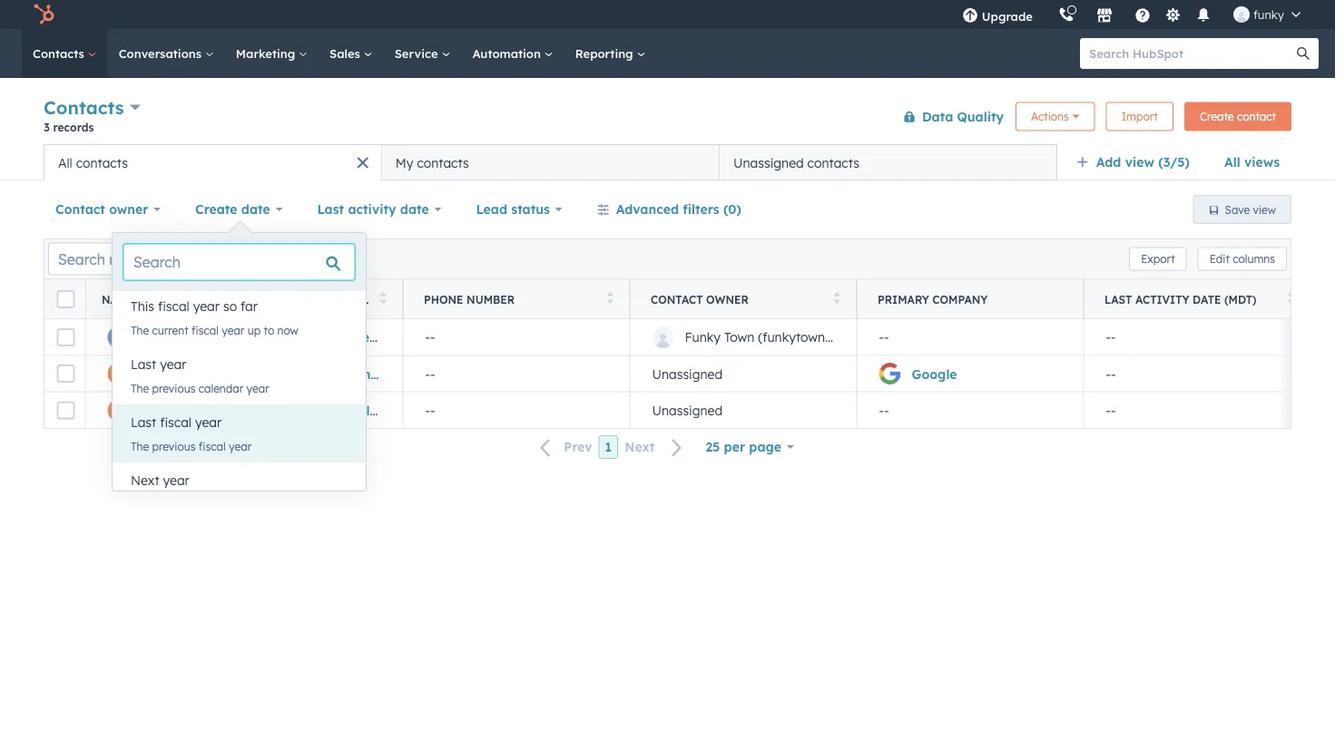 Task type: locate. For each thing, give the bounding box(es) containing it.
3 the from the top
[[131, 440, 149, 453]]

brian
[[140, 366, 175, 382]]

contacts down hubspot link
[[33, 46, 88, 61]]

phone
[[424, 293, 463, 306]]

0 horizontal spatial press to sort. image
[[607, 292, 614, 305]]

last down the ecaterina
[[131, 357, 156, 373]]

press to sort. image for number
[[607, 292, 614, 305]]

create
[[1200, 110, 1234, 123], [195, 201, 237, 217]]

1 vertical spatial contact)
[[295, 403, 350, 418]]

0 horizontal spatial owner
[[109, 201, 148, 217]]

lead status button
[[464, 192, 574, 228]]

last
[[317, 201, 344, 217], [1105, 293, 1132, 306], [131, 357, 156, 373], [131, 415, 156, 431]]

all inside button
[[58, 155, 72, 171]]

next for next year
[[131, 473, 159, 489]]

(sample for halligan
[[236, 366, 289, 382]]

press to sort. element for contact owner
[[834, 292, 840, 307]]

bh@hubspot.com button
[[312, 356, 445, 392]]

1 vertical spatial owner
[[706, 293, 749, 306]]

service
[[395, 46, 441, 61]]

contact owner button
[[44, 192, 173, 228]]

1 vertical spatial contact
[[651, 293, 703, 306]]

last year the previous calendar year
[[131, 357, 269, 395]]

help button
[[1127, 0, 1158, 29]]

1 horizontal spatial create
[[1200, 110, 1234, 123]]

create inside dropdown button
[[195, 201, 237, 217]]

(sample down "brian halligan (sample contact)" link
[[239, 403, 291, 418]]

next inside 'button'
[[131, 473, 159, 489]]

press to sort. element for email
[[380, 292, 387, 307]]

2 -- button from the top
[[403, 356, 630, 392]]

date
[[1193, 293, 1221, 306]]

all down 3 records
[[58, 155, 72, 171]]

contact) down bh@hubspot.com button
[[295, 403, 350, 418]]

-- button for ecaterina.marinescu@adept.ai
[[403, 319, 630, 356]]

contacts up records
[[44, 96, 124, 119]]

3 press to sort. element from the left
[[607, 292, 614, 307]]

2 horizontal spatial press to sort. image
[[1287, 292, 1294, 305]]

0 vertical spatial (sample
[[236, 366, 289, 382]]

2 unassigned button from the top
[[630, 392, 857, 428]]

0 horizontal spatial press to sort. image
[[289, 292, 296, 305]]

funky town image
[[1233, 6, 1250, 23]]

the
[[131, 324, 149, 337], [131, 382, 149, 395], [131, 440, 149, 453]]

2 vertical spatial the
[[131, 440, 149, 453]]

contact) down now
[[293, 366, 347, 382]]

unassigned
[[733, 155, 804, 171], [652, 366, 723, 382], [652, 403, 723, 418]]

year down last fiscal year the previous fiscal year
[[163, 473, 190, 489]]

pagination navigation
[[529, 436, 694, 460]]

2 press to sort. image from the left
[[834, 292, 840, 305]]

number
[[467, 293, 515, 306]]

primary
[[878, 293, 929, 306]]

2 horizontal spatial contacts
[[807, 155, 859, 171]]

0 vertical spatial contact
[[55, 201, 105, 217]]

owner up town
[[706, 293, 749, 306]]

0 horizontal spatial create
[[195, 201, 237, 217]]

(sample for johnson
[[239, 403, 291, 418]]

unassigned button for emailmaria@hubspot.com
[[630, 392, 857, 428]]

0 vertical spatial create
[[1200, 110, 1234, 123]]

1 contacts from the left
[[76, 155, 128, 171]]

unassigned down the funky
[[652, 366, 723, 382]]

unassigned up (0)
[[733, 155, 804, 171]]

1 horizontal spatial contact owner
[[651, 293, 749, 306]]

edit columns button
[[1198, 247, 1287, 271]]

1 date from the left
[[241, 201, 270, 217]]

press to sort. element
[[289, 292, 296, 307], [380, 292, 387, 307], [607, 292, 614, 307], [834, 292, 840, 307], [1287, 292, 1294, 307]]

town
[[724, 329, 754, 345]]

1 all from the left
[[1224, 154, 1240, 170]]

0 vertical spatial owner
[[109, 201, 148, 217]]

2 the from the top
[[131, 382, 149, 395]]

create date button
[[183, 192, 294, 228]]

0 vertical spatial view
[[1125, 154, 1154, 170]]

1 vertical spatial view
[[1253, 203, 1276, 216]]

all left views
[[1224, 154, 1240, 170]]

contact owner up the funky
[[651, 293, 749, 306]]

phone number
[[424, 293, 515, 306]]

1 the from the top
[[131, 324, 149, 337]]

the down this
[[131, 324, 149, 337]]

unassigned button up 25 per page
[[630, 392, 857, 428]]

all contacts button
[[44, 144, 381, 181]]

unassigned contacts button
[[719, 144, 1057, 181]]

far
[[241, 299, 258, 314]]

ecaterina.marinescu@adept.ai
[[334, 329, 529, 345]]

press to sort. image
[[289, 292, 296, 305], [380, 292, 387, 305], [1287, 292, 1294, 305]]

next button
[[618, 436, 694, 460]]

unassigned up the 25
[[652, 403, 723, 418]]

press to sort. image up now
[[289, 292, 296, 305]]

the inside last fiscal year the previous fiscal year
[[131, 440, 149, 453]]

press to sort. image right (mdt)
[[1287, 292, 1294, 305]]

create left contact
[[1200, 110, 1234, 123]]

settings image
[[1165, 8, 1181, 24]]

reporting link
[[564, 29, 657, 78]]

0 vertical spatial contact)
[[293, 366, 347, 382]]

1 vertical spatial the
[[131, 382, 149, 395]]

1 vertical spatial (sample
[[239, 403, 291, 418]]

last activity date
[[317, 201, 429, 217]]

(funkytownclown1@gmail.com)
[[758, 329, 944, 345]]

0 horizontal spatial contact owner
[[55, 201, 148, 217]]

contacts
[[33, 46, 88, 61], [44, 96, 124, 119]]

data quality
[[922, 108, 1004, 124]]

2 date from the left
[[400, 201, 429, 217]]

last left activity
[[317, 201, 344, 217]]

3 press to sort. image from the left
[[1287, 292, 1294, 305]]

1 press to sort. image from the left
[[607, 292, 614, 305]]

0 horizontal spatial contacts
[[76, 155, 128, 171]]

2 vertical spatial unassigned
[[652, 403, 723, 418]]

contacts banner
[[44, 93, 1292, 144]]

contact)
[[293, 366, 347, 382], [295, 403, 350, 418]]

1 vertical spatial unassigned
[[652, 366, 723, 382]]

1 horizontal spatial all
[[1224, 154, 1240, 170]]

previous up next year
[[152, 440, 196, 453]]

date inside dropdown button
[[241, 201, 270, 217]]

export button
[[1129, 247, 1187, 271]]

-
[[425, 329, 430, 345], [430, 329, 435, 345], [879, 329, 884, 345], [884, 329, 889, 345], [1106, 329, 1111, 345], [1111, 329, 1116, 345], [425, 366, 430, 382], [430, 366, 435, 382], [1106, 366, 1111, 382], [1111, 366, 1116, 382], [425, 403, 430, 418], [430, 403, 435, 418], [879, 403, 884, 418], [884, 403, 889, 418], [1106, 403, 1111, 418], [1111, 403, 1116, 418]]

brian halligan (sample contact) link
[[140, 366, 347, 382]]

last activity date (mdt)
[[1105, 293, 1257, 306]]

the inside this fiscal year so far the current fiscal year up to now
[[131, 324, 149, 337]]

0 horizontal spatial view
[[1125, 154, 1154, 170]]

unassigned for bh@hubspot.com
[[652, 366, 723, 382]]

last for last activity date
[[317, 201, 344, 217]]

3 -- button from the top
[[403, 392, 630, 428]]

0 vertical spatial contact owner
[[55, 201, 148, 217]]

create inside button
[[1200, 110, 1234, 123]]

the up maria on the bottom left of the page
[[131, 382, 149, 395]]

1 horizontal spatial next
[[625, 439, 655, 455]]

all
[[1224, 154, 1240, 170], [58, 155, 72, 171]]

import
[[1122, 110, 1158, 123]]

1
[[605, 439, 612, 455]]

next down last fiscal year the previous fiscal year
[[131, 473, 159, 489]]

1 horizontal spatial press to sort. image
[[380, 292, 387, 305]]

2 contacts from the left
[[417, 155, 469, 171]]

view right add
[[1125, 154, 1154, 170]]

contact down all contacts
[[55, 201, 105, 217]]

3 contacts from the left
[[807, 155, 859, 171]]

sales
[[330, 46, 364, 61]]

0 vertical spatial the
[[131, 324, 149, 337]]

press to sort. image
[[607, 292, 614, 305], [834, 292, 840, 305]]

previous inside last fiscal year the previous fiscal year
[[152, 440, 196, 453]]

previous up maria on the bottom left of the page
[[152, 382, 196, 395]]

last inside 'last year the previous calendar year'
[[131, 357, 156, 373]]

0 horizontal spatial next
[[131, 473, 159, 489]]

bh@hubspot.com link
[[334, 366, 445, 382]]

0 horizontal spatial all
[[58, 155, 72, 171]]

save view button
[[1193, 195, 1292, 224]]

-- button for emailmaria@hubspot.com
[[403, 392, 630, 428]]

contact
[[55, 201, 105, 217], [651, 293, 703, 306]]

0 vertical spatial previous
[[152, 382, 196, 395]]

unassigned for emailmaria@hubspot.com
[[652, 403, 723, 418]]

create contact button
[[1184, 102, 1292, 131]]

1 horizontal spatial view
[[1253, 203, 1276, 216]]

emailmaria@hubspot.com
[[334, 403, 502, 418]]

1 horizontal spatial press to sort. image
[[834, 292, 840, 305]]

2 press to sort. image from the left
[[380, 292, 387, 305]]

view for save
[[1253, 203, 1276, 216]]

view right the save
[[1253, 203, 1276, 216]]

google link
[[912, 366, 957, 382]]

1 vertical spatial contacts
[[44, 96, 124, 119]]

all contacts
[[58, 155, 128, 171]]

maria johnson (sample contact)
[[140, 403, 350, 418]]

prev
[[564, 439, 592, 455]]

view inside button
[[1253, 203, 1276, 216]]

year down calendar
[[195, 415, 222, 431]]

1 horizontal spatial contact
[[651, 293, 703, 306]]

date up search search field at the left of the page
[[241, 201, 270, 217]]

last down brian
[[131, 415, 156, 431]]

Search search field
[[123, 244, 355, 280]]

all for all contacts
[[58, 155, 72, 171]]

email
[[333, 293, 369, 306]]

0 vertical spatial unassigned
[[733, 155, 804, 171]]

next for next
[[625, 439, 655, 455]]

this fiscal year so far the current fiscal year up to now
[[131, 299, 298, 337]]

create down 'all contacts' button
[[195, 201, 237, 217]]

maria johnson (sample contact) link
[[140, 403, 350, 418]]

1 vertical spatial create
[[195, 201, 237, 217]]

last left activity on the right of page
[[1105, 293, 1132, 306]]

previous inside 'last year the previous calendar year'
[[152, 382, 196, 395]]

last inside last fiscal year the previous fiscal year
[[131, 415, 156, 431]]

0 horizontal spatial contact
[[55, 201, 105, 217]]

contact owner
[[55, 201, 148, 217], [651, 293, 749, 306]]

add view (3/5)
[[1096, 154, 1190, 170]]

2 all from the left
[[58, 155, 72, 171]]

2 previous from the top
[[152, 440, 196, 453]]

year
[[193, 299, 220, 314], [222, 324, 244, 337], [160, 357, 186, 373], [246, 382, 269, 395], [195, 415, 222, 431], [229, 440, 252, 453], [163, 473, 190, 489]]

contacts inside popup button
[[44, 96, 124, 119]]

last for last activity date (mdt)
[[1105, 293, 1132, 306]]

ecaterina.marinescu@adept.ai button
[[312, 319, 529, 356]]

data quality button
[[891, 98, 1005, 135]]

1 unassigned button from the top
[[630, 356, 857, 392]]

press to sort. element for last activity date (mdt)
[[1287, 292, 1294, 307]]

the up next year
[[131, 440, 149, 453]]

company
[[932, 293, 988, 306]]

bh@hubspot.com
[[334, 366, 445, 382]]

1 vertical spatial next
[[131, 473, 159, 489]]

unassigned button down town
[[630, 356, 857, 392]]

0 vertical spatial next
[[625, 439, 655, 455]]

owner inside popup button
[[109, 201, 148, 217]]

4 press to sort. element from the left
[[834, 292, 840, 307]]

--
[[425, 329, 435, 345], [879, 329, 889, 345], [1106, 329, 1116, 345], [425, 366, 435, 382], [1106, 366, 1116, 382], [425, 403, 435, 418], [879, 403, 889, 418], [1106, 403, 1116, 418]]

edit columns
[[1210, 252, 1275, 266]]

2 press to sort. element from the left
[[380, 292, 387, 307]]

1 -- button from the top
[[403, 319, 630, 356]]

contacts inside button
[[807, 155, 859, 171]]

press to sort. element for phone number
[[607, 292, 614, 307]]

1 horizontal spatial date
[[400, 201, 429, 217]]

status
[[511, 201, 550, 217]]

next inside button
[[625, 439, 655, 455]]

contact) for bh@hubspot.com
[[293, 366, 347, 382]]

1 horizontal spatial contacts
[[417, 155, 469, 171]]

list box containing this fiscal year so far
[[113, 289, 366, 521]]

funky town (funkytownclown1@gmail.com) button
[[630, 319, 944, 356]]

list box
[[113, 289, 366, 521]]

next right 1 'button'
[[625, 439, 655, 455]]

upgrade image
[[962, 8, 978, 25]]

contacts
[[76, 155, 128, 171], [417, 155, 469, 171], [807, 155, 859, 171]]

advanced filters (0) button
[[585, 192, 753, 228]]

owner up search name, phone, email addresses, or company search box
[[109, 201, 148, 217]]

year up next year 'button'
[[229, 440, 252, 453]]

press to sort. image right the email
[[380, 292, 387, 305]]

1 vertical spatial previous
[[152, 440, 196, 453]]

0 horizontal spatial date
[[241, 201, 270, 217]]

contact owner down all contacts
[[55, 201, 148, 217]]

contact up the funky
[[651, 293, 703, 306]]

ecaterina.marinescu@adept.ai link
[[334, 329, 529, 345]]

-- button
[[403, 319, 630, 356], [403, 356, 630, 392], [403, 392, 630, 428]]

1 horizontal spatial owner
[[706, 293, 749, 306]]

year up maria johnson (sample contact)
[[246, 382, 269, 395]]

(sample up maria johnson (sample contact) link
[[236, 366, 289, 382]]

view inside popup button
[[1125, 154, 1154, 170]]

last inside popup button
[[317, 201, 344, 217]]

menu
[[949, 0, 1313, 29]]

1 previous from the top
[[152, 382, 196, 395]]

date right activity
[[400, 201, 429, 217]]

5 press to sort. element from the left
[[1287, 292, 1294, 307]]



Task type: describe. For each thing, give the bounding box(es) containing it.
the inside 'last year the previous calendar year'
[[131, 382, 149, 395]]

advanced
[[616, 201, 679, 217]]

add view (3/5) button
[[1064, 144, 1213, 181]]

lead
[[476, 201, 507, 217]]

last for last year the previous calendar year
[[131, 357, 156, 373]]

25 per page
[[706, 439, 781, 455]]

year left so
[[193, 299, 220, 314]]

records
[[53, 120, 94, 134]]

settings link
[[1162, 5, 1184, 24]]

year left up
[[222, 324, 244, 337]]

3
[[44, 120, 50, 134]]

unassigned contacts
[[733, 155, 859, 171]]

marketplaces button
[[1085, 0, 1124, 29]]

data
[[922, 108, 953, 124]]

create for create contact
[[1200, 110, 1234, 123]]

so
[[223, 299, 237, 314]]

view for add
[[1125, 154, 1154, 170]]

1 press to sort. element from the left
[[289, 292, 296, 307]]

press to sort. image for owner
[[834, 292, 840, 305]]

save view
[[1225, 203, 1276, 216]]

(3/5)
[[1158, 154, 1190, 170]]

maria
[[140, 403, 177, 418]]

all views link
[[1213, 144, 1292, 181]]

year down the ecaterina
[[160, 357, 186, 373]]

1 press to sort. image from the left
[[289, 292, 296, 305]]

marinescu
[[205, 329, 271, 345]]

current
[[152, 324, 188, 337]]

conversations
[[119, 46, 205, 61]]

halligan
[[179, 366, 232, 382]]

import button
[[1106, 102, 1173, 131]]

add
[[1096, 154, 1121, 170]]

columns
[[1233, 252, 1275, 266]]

marketplaces image
[[1096, 8, 1113, 25]]

google
[[912, 366, 957, 382]]

emailmaria@hubspot.com link
[[334, 403, 502, 418]]

menu containing funky
[[949, 0, 1313, 29]]

my contacts
[[396, 155, 469, 171]]

ecaterina marinescu
[[140, 329, 271, 345]]

25 per page button
[[694, 429, 806, 466]]

my contacts button
[[381, 144, 719, 181]]

per
[[724, 439, 745, 455]]

create for create date
[[195, 201, 237, 217]]

service link
[[384, 29, 461, 78]]

contacts for all contacts
[[76, 155, 128, 171]]

activity
[[1135, 293, 1190, 306]]

last year button
[[113, 347, 366, 383]]

contact inside popup button
[[55, 201, 105, 217]]

views
[[1244, 154, 1280, 170]]

Search name, phone, email addresses, or company search field
[[48, 243, 262, 275]]

1 button
[[599, 436, 618, 459]]

last fiscal year button
[[113, 405, 366, 441]]

funky town (funkytownclown1@gmail.com)
[[685, 329, 944, 345]]

contact) for emailmaria@hubspot.com
[[295, 403, 350, 418]]

actions button
[[1016, 102, 1095, 131]]

automation link
[[461, 29, 564, 78]]

this
[[131, 299, 154, 314]]

ecaterina
[[140, 329, 201, 345]]

contact owner inside popup button
[[55, 201, 148, 217]]

search image
[[1297, 47, 1310, 60]]

-- button for bh@hubspot.com
[[403, 356, 630, 392]]

next year button
[[113, 463, 366, 499]]

actions
[[1031, 110, 1069, 123]]

funky button
[[1223, 0, 1312, 29]]

this fiscal year so far button
[[113, 289, 366, 325]]

contacts for my contacts
[[417, 155, 469, 171]]

unassigned inside unassigned contacts button
[[733, 155, 804, 171]]

year inside 'button'
[[163, 473, 190, 489]]

notifications image
[[1195, 8, 1212, 25]]

contacts link
[[22, 29, 108, 78]]

search button
[[1288, 38, 1319, 69]]

primary company column header
[[857, 280, 1085, 319]]

all for all views
[[1224, 154, 1240, 170]]

johnson
[[181, 403, 235, 418]]

ecaterina marinescu link
[[140, 329, 271, 345]]

press to sort. image for last activity date (mdt)
[[1287, 292, 1294, 305]]

last fiscal year the previous fiscal year
[[131, 415, 252, 453]]

contact
[[1237, 110, 1276, 123]]

25
[[706, 439, 720, 455]]

upgrade
[[982, 9, 1033, 24]]

reporting
[[575, 46, 637, 61]]

up
[[248, 324, 261, 337]]

calling icon image
[[1058, 7, 1075, 23]]

notifications button
[[1188, 0, 1219, 29]]

Search HubSpot search field
[[1080, 38, 1302, 69]]

press to sort. image for email
[[380, 292, 387, 305]]

conversations link
[[108, 29, 225, 78]]

advanced filters (0)
[[616, 201, 741, 217]]

primary company
[[878, 293, 988, 306]]

last activity date button
[[305, 192, 453, 228]]

filters
[[683, 201, 720, 217]]

my
[[396, 155, 413, 171]]

unassigned button for bh@hubspot.com
[[630, 356, 857, 392]]

next year
[[131, 473, 190, 489]]

now
[[277, 324, 298, 337]]

edit
[[1210, 252, 1230, 266]]

save
[[1225, 203, 1250, 216]]

create date
[[195, 201, 270, 217]]

hubspot image
[[33, 4, 54, 25]]

help image
[[1134, 8, 1151, 25]]

page
[[749, 439, 781, 455]]

date inside popup button
[[400, 201, 429, 217]]

0 vertical spatial contacts
[[33, 46, 88, 61]]

last for last fiscal year the previous fiscal year
[[131, 415, 156, 431]]

(mdt)
[[1224, 293, 1257, 306]]

sales link
[[319, 29, 384, 78]]

contacts for unassigned contacts
[[807, 155, 859, 171]]

quality
[[957, 108, 1004, 124]]

marketing link
[[225, 29, 319, 78]]

1 vertical spatial contact owner
[[651, 293, 749, 306]]



Task type: vqa. For each thing, say whether or not it's contained in the screenshot.
the rightmost Press to sort. icon
yes



